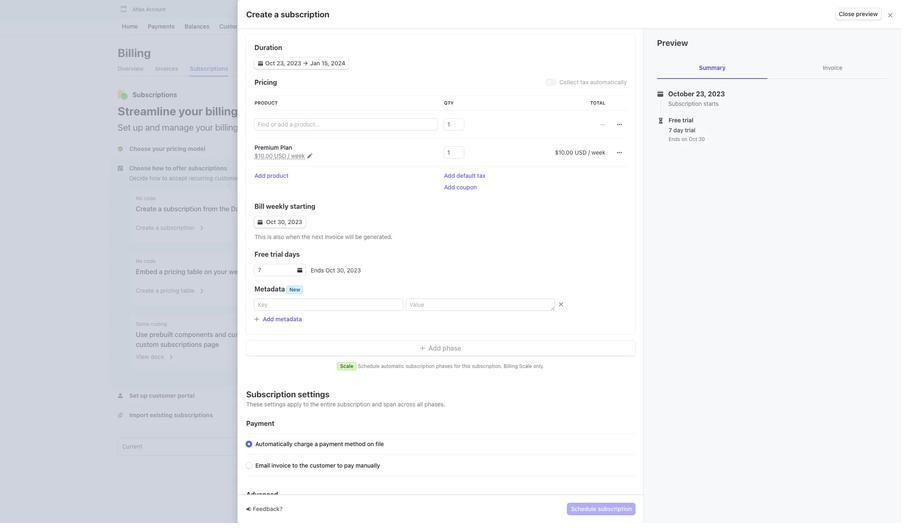 Task type: locate. For each thing, give the bounding box(es) containing it.
free
[[669, 117, 682, 124], [255, 251, 269, 258]]

None text field
[[444, 119, 464, 130], [444, 147, 464, 159], [444, 119, 464, 130], [444, 147, 464, 159]]

1 vertical spatial customer
[[310, 462, 336, 469]]

and inside subscription settings these settings apply to the entire subscription and span across all phases.
[[372, 401, 382, 408]]

0 vertical spatial subscription
[[669, 100, 703, 107]]

invoice left will
[[325, 233, 344, 240]]

svg image left add phase
[[421, 346, 426, 351]]

feedback?
[[253, 506, 283, 513]]

0 vertical spatial table
[[187, 268, 203, 276]]

customer down automatically charge a payment method on file
[[310, 462, 336, 469]]

0 vertical spatial trial
[[683, 117, 694, 124]]

one-
[[666, 164, 679, 171]]

how inside dropdown button
[[152, 165, 164, 172]]

30,
[[278, 219, 287, 226], [337, 267, 346, 274]]

collect
[[560, 79, 579, 86]]

1 vertical spatial settings
[[264, 401, 286, 408]]

span
[[384, 401, 397, 408]]

more right capture
[[326, 122, 347, 133]]

2 vertical spatial invoice
[[272, 462, 291, 469]]

table down the no code embed a pricing table on your website
[[181, 287, 195, 294]]

product
[[267, 172, 289, 179]]

billing,
[[663, 174, 680, 181]]

0.8%
[[577, 164, 591, 171]]

7
[[669, 127, 673, 134]]

custom down the use
[[136, 341, 159, 348]]

premium plan
[[255, 144, 292, 151]]

offer
[[636, 130, 649, 137], [173, 165, 187, 172]]

pricing up product on the top of page
[[255, 79, 277, 86]]

integration
[[341, 278, 375, 286]]

1 vertical spatial subscriptions
[[359, 268, 401, 276]]

1 horizontal spatial website
[[427, 268, 451, 276]]

no code create a subscription from the dashboard
[[136, 195, 265, 213]]

bill
[[255, 203, 265, 210]]

2023
[[709, 90, 726, 98], [288, 219, 303, 226], [347, 267, 361, 274]]

0 horizontal spatial subscription
[[246, 390, 296, 399]]

1 vertical spatial svg image
[[258, 220, 263, 225]]

no down decide
[[136, 195, 143, 202]]

invoice up invoicing,
[[692, 164, 710, 171]]

2 vertical spatial oct
[[326, 267, 335, 274]]

docs
[[151, 353, 164, 360]]

how
[[152, 165, 164, 172], [150, 175, 161, 182]]

1 code from the top
[[144, 195, 156, 202]]

0 vertical spatial code
[[144, 195, 156, 202]]

tax right default
[[478, 172, 486, 179]]

how for decide
[[150, 175, 161, 182]]

code inside no code create a subscription from the dashboard
[[144, 195, 156, 202]]

create inside 0.5% on recurring payments create subscriptions, offer trials or discounts, and effortlessly manage recurring billing.
[[577, 130, 595, 137]]

filter button
[[621, 47, 649, 59]]

offer subscriptions on your website with a checkout integration
[[341, 268, 502, 286]]

2 code from the top
[[144, 258, 156, 264]]

1 vertical spatial how
[[150, 175, 161, 182]]

table inside the no code embed a pricing table on your website
[[187, 268, 203, 276]]

1 horizontal spatial customer
[[310, 462, 336, 469]]

be
[[356, 233, 362, 240]]

0 vertical spatial payment
[[366, 224, 390, 231]]

0 vertical spatial settings
[[298, 390, 330, 399]]

0 horizontal spatial 2023
[[288, 219, 303, 226]]

create
[[246, 9, 273, 19], [577, 130, 595, 137], [136, 205, 156, 213], [136, 224, 154, 231], [341, 224, 360, 231], [136, 287, 154, 294]]

0 vertical spatial 2023
[[709, 90, 726, 98]]

1 vertical spatial svg image
[[618, 150, 622, 155]]

a inside no code create a subscription from the dashboard
[[158, 205, 162, 213]]

website inside the no code embed a pricing table on your website
[[229, 268, 253, 276]]

0 vertical spatial custom
[[228, 331, 251, 339]]

payments left the "globally." at the right of page
[[465, 122, 504, 133]]

revenue
[[349, 122, 380, 133], [709, 174, 730, 181], [589, 181, 610, 188]]

0 vertical spatial free
[[669, 117, 682, 124]]

0 horizontal spatial payment
[[320, 441, 343, 448]]

pricing up total
[[577, 91, 600, 99]]

2 no from the top
[[136, 258, 143, 264]]

0 horizontal spatial manage
[[162, 122, 194, 133]]

1 vertical spatial create a subscription
[[136, 224, 195, 231]]

these
[[246, 401, 263, 408]]

the left entire
[[311, 401, 319, 408]]

0 horizontal spatial free
[[255, 251, 269, 258]]

invoice inside billing scale 0.8% on recurring payments and one-time invoice payments automate quoting, subscription billing, invoicing, revenue recovery, and revenue recognition.
[[692, 164, 710, 171]]

2 horizontal spatial invoice
[[692, 164, 710, 171]]

1 horizontal spatial subscription
[[669, 100, 703, 107]]

0 vertical spatial pricing
[[255, 79, 277, 86]]

2 website from the left
[[427, 268, 451, 276]]

add left the product
[[255, 172, 266, 179]]

None number field
[[255, 264, 294, 276]]

to inside subscription settings these settings apply to the entire subscription and span across all phases.
[[304, 401, 309, 408]]

0.5% on recurring payments create subscriptions, offer trials or discounts, and effortlessly manage recurring billing.
[[577, 120, 765, 144]]

pricing up create a pricing table button
[[164, 268, 186, 276]]

from
[[203, 205, 218, 213]]

2 vertical spatial 2023
[[347, 267, 361, 274]]

only.
[[534, 363, 545, 370]]

a inside the some coding use prebuilt components and custom uis to create a custom subscriptions page
[[293, 331, 297, 339]]

svg image inside add phase button
[[421, 346, 426, 351]]

usd down plan
[[274, 152, 286, 159]]

manage inside streamline your billing workflows set up and manage your billing operations to capture more revenue and accept recurring payments globally.
[[162, 122, 194, 133]]

oct left 30
[[689, 136, 698, 142]]

0 vertical spatial svg image
[[618, 122, 622, 127]]

settings
[[298, 390, 330, 399], [264, 401, 286, 408]]

website
[[229, 268, 253, 276], [427, 268, 451, 276]]

offer inside 0.5% on recurring payments create subscriptions, offer trials or discounts, and effortlessly manage recurring billing.
[[636, 130, 649, 137]]

add left metadata
[[263, 316, 274, 323]]

accept inside streamline your billing workflows set up and manage your billing operations to capture more revenue and accept recurring payments globally.
[[399, 122, 426, 133]]

30, up also
[[278, 219, 287, 226]]

no code embed a pricing table on your website
[[136, 258, 253, 276]]

0 vertical spatial ends
[[669, 136, 681, 142]]

custom left the uis
[[228, 331, 251, 339]]

decide how to accept recurring customer orders.
[[129, 175, 260, 182]]

1 horizontal spatial free
[[669, 117, 682, 124]]

no for create a subscription from the dashboard
[[136, 195, 143, 202]]

trial right day in the right top of the page
[[685, 127, 696, 134]]

ends oct 30, 2023
[[311, 267, 361, 274]]

settings up entire
[[298, 390, 330, 399]]

add metadata button
[[255, 316, 302, 323]]

how right choose at the left of page
[[152, 165, 164, 172]]

recovery,
[[732, 174, 756, 181]]

add inside button
[[255, 172, 266, 179]]

0 vertical spatial tab list
[[658, 57, 889, 79]]

0 horizontal spatial more
[[326, 122, 347, 133]]

customer
[[215, 175, 240, 182], [310, 462, 336, 469]]

embed
[[136, 268, 157, 276]]

1 horizontal spatial accept
[[399, 122, 426, 133]]

1 vertical spatial trial
[[685, 127, 696, 134]]

ends down day in the right top of the page
[[669, 136, 681, 142]]

payment up generated.
[[366, 224, 390, 231]]

revenue inside streamline your billing workflows set up and manage your billing operations to capture more revenue and accept recurring payments globally.
[[349, 122, 380, 133]]

subscription.
[[472, 363, 503, 370]]

table up create a pricing table button
[[187, 268, 203, 276]]

add for add default tax
[[444, 172, 455, 179]]

0 vertical spatial no
[[136, 195, 143, 202]]

days
[[285, 251, 300, 258]]

payment inside button
[[366, 224, 390, 231]]

code up embed
[[144, 258, 156, 264]]

a inside offer subscriptions on your website with a checkout integration
[[467, 268, 471, 276]]

tax inside add default tax button
[[478, 172, 486, 179]]

create a payment link link
[[335, 187, 534, 244]]

0 vertical spatial invoice
[[692, 164, 710, 171]]

/ up 0.8%
[[589, 149, 590, 156]]

1 vertical spatial custom
[[136, 341, 159, 348]]

2023 up starts
[[709, 90, 726, 98]]

automatically charge a payment method on file
[[256, 441, 384, 448]]

svg image up this
[[258, 220, 263, 225]]

oct up is
[[266, 219, 276, 226]]

to
[[284, 122, 292, 133], [166, 165, 171, 172], [162, 175, 168, 182], [264, 331, 271, 339], [304, 401, 309, 408], [293, 462, 298, 469], [337, 462, 343, 469]]

recurring up quoting,
[[601, 164, 625, 171]]

billing for billing scale 0.8% on recurring payments and one-time invoice payments automate quoting, subscription billing, invoicing, revenue recovery, and revenue recognition.
[[577, 153, 594, 160]]

manage down streamline
[[162, 122, 194, 133]]

on inside offer subscriptions on your website with a checkout integration
[[402, 268, 410, 276]]

1 vertical spatial accept
[[169, 175, 187, 182]]

on inside the no code embed a pricing table on your website
[[204, 268, 212, 276]]

1 horizontal spatial schedule
[[571, 506, 597, 513]]

0 vertical spatial more
[[326, 122, 347, 133]]

manage inside 0.5% on recurring payments create subscriptions, offer trials or discounts, and effortlessly manage recurring billing.
[[744, 130, 765, 137]]

1 horizontal spatial payment
[[366, 224, 390, 231]]

1 horizontal spatial pricing
[[577, 91, 600, 99]]

no inside no code create a subscription from the dashboard
[[136, 195, 143, 202]]

to up plan
[[284, 122, 292, 133]]

0 horizontal spatial oct
[[266, 219, 276, 226]]

0 horizontal spatial tax
[[478, 172, 486, 179]]

1 vertical spatial free
[[255, 251, 269, 258]]

a
[[274, 9, 279, 19], [158, 205, 162, 213], [156, 224, 159, 231], [361, 224, 364, 231], [159, 268, 163, 276], [467, 268, 471, 276], [156, 287, 159, 294], [293, 331, 297, 339], [315, 441, 318, 448]]

1 vertical spatial ends
[[311, 267, 324, 274]]

add up the add coupon
[[444, 172, 455, 179]]

payments inside streamline your billing workflows set up and manage your billing operations to capture more revenue and accept recurring payments globally.
[[465, 122, 504, 133]]

0 vertical spatial 30,
[[278, 219, 287, 226]]

prebuilt
[[150, 331, 173, 339]]

the right from
[[219, 205, 229, 213]]

scale up subscription settings these settings apply to the entire subscription and span across all phases.
[[340, 363, 354, 370]]

also
[[273, 233, 284, 240]]

free inside 'free trial 7 day trial ends on oct 30'
[[669, 117, 682, 124]]

recurring down 0.5%
[[577, 137, 602, 144]]

subscriptions up decide how to accept recurring customer orders.
[[188, 165, 227, 172]]

to inside streamline your billing workflows set up and manage your billing operations to capture more revenue and accept recurring payments globally.
[[284, 122, 292, 133]]

1 vertical spatial subscription
[[246, 390, 296, 399]]

invoice right email
[[272, 462, 291, 469]]

0 horizontal spatial $10.00
[[255, 152, 273, 159]]

subscriptions up integration at the left of page
[[359, 268, 401, 276]]

to inside dropdown button
[[166, 165, 171, 172]]

schedule
[[358, 363, 380, 370], [571, 506, 597, 513]]

subscriptions down components
[[161, 341, 202, 348]]

0 vertical spatial oct
[[689, 136, 698, 142]]

2 vertical spatial subscriptions
[[161, 341, 202, 348]]

1 vertical spatial code
[[144, 258, 156, 264]]

week inside button
[[291, 152, 305, 159]]

recurring inside streamline your billing workflows set up and manage your billing operations to capture more revenue and accept recurring payments globally.
[[428, 122, 463, 133]]

1 horizontal spatial $10.00 usd / week
[[555, 149, 606, 156]]

svg image
[[258, 61, 263, 66], [258, 220, 263, 225]]

0 vertical spatial accept
[[399, 122, 426, 133]]

to up decide how to accept recurring customer orders.
[[166, 165, 171, 172]]

free down this
[[255, 251, 269, 258]]

scale
[[596, 153, 611, 160], [340, 363, 354, 370], [520, 363, 532, 370]]

svg image
[[618, 122, 622, 127], [618, 150, 622, 155], [421, 346, 426, 351]]

billing inside billing scale 0.8% on recurring payments and one-time invoice payments automate quoting, subscription billing, invoicing, revenue recovery, and revenue recognition.
[[577, 153, 594, 160]]

payments inside 0.5% on recurring payments create subscriptions, offer trials or discounts, and effortlessly manage recurring billing.
[[627, 120, 653, 127]]

create inside no code create a subscription from the dashboard
[[136, 205, 156, 213]]

0 horizontal spatial accept
[[169, 175, 187, 182]]

payment left the method
[[320, 441, 343, 448]]

0 horizontal spatial pricing
[[255, 79, 277, 86]]

schedule for schedule subscription
[[571, 506, 597, 513]]

more right learn
[[652, 197, 666, 204]]

ends inside 'free trial 7 day trial ends on oct 30'
[[669, 136, 681, 142]]

add for add metadata
[[263, 316, 274, 323]]

2023 up the when
[[288, 219, 303, 226]]

$10.00
[[555, 149, 574, 156], [255, 152, 273, 159]]

add product button
[[255, 172, 289, 180]]

oct
[[689, 136, 698, 142], [266, 219, 276, 226], [326, 267, 335, 274]]

1 vertical spatial table
[[181, 287, 195, 294]]

pricing down the no code embed a pricing table on your website
[[160, 287, 179, 294]]

settings left apply
[[264, 401, 286, 408]]

and
[[145, 122, 160, 133], [382, 122, 397, 133], [701, 130, 711, 137], [655, 164, 665, 171], [577, 181, 587, 188], [215, 331, 226, 339], [372, 401, 382, 408]]

1 vertical spatial 30,
[[337, 267, 346, 274]]

customer left orders.
[[215, 175, 240, 182]]

$10.00 usd / week up 0.8%
[[555, 149, 606, 156]]

2 horizontal spatial oct
[[689, 136, 698, 142]]

0 horizontal spatial offer
[[173, 165, 187, 172]]

the inside no code create a subscription from the dashboard
[[219, 205, 229, 213]]

add phase
[[429, 345, 462, 352]]

scale left only.
[[520, 363, 532, 370]]

subscriptions,
[[597, 130, 634, 137]]

tab list containing summary
[[658, 57, 889, 79]]

0 vertical spatial tax
[[581, 79, 589, 86]]

close
[[840, 10, 855, 17]]

how right decide
[[150, 175, 161, 182]]

1 horizontal spatial ends
[[669, 136, 681, 142]]

schedule automatic subscription phases for this subscription. billing scale only.
[[358, 363, 545, 370]]

subscription down october
[[669, 100, 703, 107]]

offer inside dropdown button
[[173, 165, 187, 172]]

1 no from the top
[[136, 195, 143, 202]]

payments up recognition.
[[627, 164, 653, 171]]

2 horizontal spatial scale
[[596, 153, 611, 160]]

svg image up "subscriptions,"
[[618, 122, 622, 127]]

advanced
[[246, 491, 278, 499]]

add left phase at the bottom of the page
[[429, 345, 441, 352]]

0 horizontal spatial usd
[[274, 152, 286, 159]]

/
[[589, 149, 590, 156], [288, 152, 290, 159]]

trial up discounts,
[[683, 117, 694, 124]]

week down plan
[[291, 152, 305, 159]]

table inside button
[[181, 287, 195, 294]]

scale down billing.
[[596, 153, 611, 160]]

pricing inside create a pricing table button
[[160, 287, 179, 294]]

add
[[255, 172, 266, 179], [444, 172, 455, 179], [444, 184, 455, 191], [263, 316, 274, 323], [429, 345, 441, 352]]

pricing
[[255, 79, 277, 86], [577, 91, 600, 99]]

metadata
[[255, 286, 285, 293]]

2023 inside the october 23, 2023 subscription starts
[[709, 90, 726, 98]]

payments up the trials
[[627, 120, 653, 127]]

to right the uis
[[264, 331, 271, 339]]

1 vertical spatial 2023
[[288, 219, 303, 226]]

invoice
[[823, 64, 843, 71]]

bill weekly starting
[[255, 203, 316, 210]]

0 horizontal spatial settings
[[264, 401, 286, 408]]

trials
[[650, 130, 663, 137]]

no for embed a pricing table on your website
[[136, 258, 143, 264]]

$10.00 inside button
[[255, 152, 273, 159]]

week down billing.
[[592, 149, 606, 156]]

set
[[118, 122, 131, 133]]

to right apply
[[304, 401, 309, 408]]

the
[[219, 205, 229, 213], [302, 233, 310, 240], [311, 401, 319, 408], [300, 462, 309, 469]]

subscriptions inside dropdown button
[[188, 165, 227, 172]]

ends left offer
[[311, 267, 324, 274]]

no
[[136, 195, 143, 202], [136, 258, 143, 264]]

1 website from the left
[[229, 268, 253, 276]]

manage right effortlessly
[[744, 130, 765, 137]]

subscription inside subscription settings these settings apply to the entire subscription and span across all phases.
[[246, 390, 296, 399]]

on inside billing scale 0.8% on recurring payments and one-time invoice payments automate quoting, subscription billing, invoicing, revenue recovery, and revenue recognition.
[[593, 164, 599, 171]]

offer up decide how to accept recurring customer orders.
[[173, 165, 187, 172]]

30, up integration at the left of page
[[337, 267, 346, 274]]

1 vertical spatial offer
[[173, 165, 187, 172]]

1 vertical spatial invoice
[[325, 233, 344, 240]]

1 vertical spatial pricing
[[160, 287, 179, 294]]

svg image down billing.
[[618, 150, 622, 155]]

usd inside button
[[274, 152, 286, 159]]

subscription up these on the bottom left
[[246, 390, 296, 399]]

0 horizontal spatial website
[[229, 268, 253, 276]]

offer left the trials
[[636, 130, 649, 137]]

subscriptions inside offer subscriptions on your website with a checkout integration
[[359, 268, 401, 276]]

and inside the some coding use prebuilt components and custom uis to create a custom subscriptions page
[[215, 331, 226, 339]]

create a pricing table
[[136, 287, 195, 294]]

0 horizontal spatial create a subscription
[[136, 224, 195, 231]]

1 vertical spatial more
[[652, 197, 666, 204]]

oct inside 'free trial 7 day trial ends on oct 30'
[[689, 136, 698, 142]]

0 vertical spatial schedule
[[358, 363, 380, 370]]

2 vertical spatial trial
[[271, 251, 283, 258]]

svg image down duration
[[258, 61, 263, 66]]

add for add product
[[255, 172, 266, 179]]

tab list
[[658, 57, 889, 79], [118, 438, 768, 456]]

recurring down qty
[[428, 122, 463, 133]]

$10.00 usd / week down premium plan
[[255, 152, 305, 159]]

/ down plan
[[288, 152, 290, 159]]

is
[[268, 233, 272, 240]]

code down decide
[[144, 195, 156, 202]]

code for embed
[[144, 258, 156, 264]]

svg image for —
[[618, 122, 622, 127]]

0 horizontal spatial /
[[288, 152, 290, 159]]

—
[[601, 121, 606, 128]]

1 vertical spatial no
[[136, 258, 143, 264]]

0 horizontal spatial $10.00 usd / week
[[255, 152, 305, 159]]

your inside the no code embed a pricing table on your website
[[214, 268, 227, 276]]

schedule inside button
[[571, 506, 597, 513]]

2023 up integration at the left of page
[[347, 267, 361, 274]]

1 horizontal spatial manage
[[744, 130, 765, 137]]

subscription inside subscription settings these settings apply to the entire subscription and span across all phases.
[[338, 401, 371, 408]]

when
[[286, 233, 300, 240]]

1 vertical spatial billing
[[215, 122, 238, 133]]

next
[[312, 233, 324, 240]]

code
[[144, 195, 156, 202], [144, 258, 156, 264]]

oct left offer
[[326, 267, 335, 274]]

code inside the no code embed a pricing table on your website
[[144, 258, 156, 264]]

no inside the no code embed a pricing table on your website
[[136, 258, 143, 264]]

free up day in the right top of the page
[[669, 117, 682, 124]]

0 vertical spatial subscriptions
[[188, 165, 227, 172]]

no up embed
[[136, 258, 143, 264]]

0 vertical spatial customer
[[215, 175, 240, 182]]

add left coupon
[[444, 184, 455, 191]]

trial left days
[[271, 251, 283, 258]]

2023 inside oct 30, 2023 button
[[288, 219, 303, 226]]

usd up 0.8%
[[575, 149, 587, 156]]

automate
[[577, 174, 603, 181]]

schedule subscription
[[571, 506, 632, 513]]

tax right collect
[[581, 79, 589, 86]]

free for free trial days
[[255, 251, 269, 258]]



Task type: vqa. For each thing, say whether or not it's contained in the screenshot.


Task type: describe. For each thing, give the bounding box(es) containing it.
1 horizontal spatial $10.00
[[555, 149, 574, 156]]

to inside the some coding use prebuilt components and custom uis to create a custom subscriptions page
[[264, 331, 271, 339]]

coding
[[151, 321, 167, 327]]

oct 30, 2023
[[266, 219, 303, 226]]

free for free trial 7 day trial ends on oct 30
[[669, 117, 682, 124]]

weekly
[[266, 203, 289, 210]]

add default tax
[[444, 172, 486, 179]]

1 horizontal spatial revenue
[[589, 181, 610, 188]]

filter
[[632, 49, 646, 56]]

subscriptions
[[133, 91, 177, 99]]

choose how to offer subscriptions button
[[118, 164, 229, 173]]

2 horizontal spatial revenue
[[709, 174, 730, 181]]

invoicing,
[[682, 174, 707, 181]]

1 vertical spatial pricing
[[577, 91, 600, 99]]

to down choose how to offer subscriptions dropdown button
[[162, 175, 168, 182]]

october
[[669, 90, 695, 98]]

orders.
[[242, 175, 260, 182]]

premium
[[255, 144, 279, 151]]

automatically
[[256, 441, 293, 448]]

charge
[[294, 441, 313, 448]]

0 horizontal spatial scale
[[340, 363, 354, 370]]

add for add phase
[[429, 345, 441, 352]]

subscription settings these settings apply to the entire subscription and span across all phases.
[[246, 390, 446, 408]]

learn more link
[[635, 197, 666, 205]]

more inside streamline your billing workflows set up and manage your billing operations to capture more revenue and accept recurring payments globally.
[[326, 122, 347, 133]]

1 horizontal spatial tax
[[581, 79, 589, 86]]

invoice link
[[778, 57, 889, 79]]

to down the charge
[[293, 462, 298, 469]]

view docs
[[136, 353, 164, 360]]

payment
[[246, 420, 275, 428]]

to left pay
[[337, 462, 343, 469]]

1 horizontal spatial more
[[652, 197, 666, 204]]

view
[[136, 353, 149, 360]]

new
[[290, 287, 300, 293]]

email invoice to the customer to pay manually
[[256, 462, 380, 469]]

Key text field
[[255, 299, 403, 311]]

the inside subscription settings these settings apply to the entire subscription and span across all phases.
[[311, 401, 319, 408]]

this
[[255, 233, 266, 240]]

duration
[[255, 44, 282, 51]]

pay
[[344, 462, 354, 469]]

add metadata
[[263, 316, 302, 323]]

recognition.
[[612, 181, 644, 188]]

time
[[679, 164, 690, 171]]

billing for billing
[[118, 46, 151, 60]]

2023 for 23,
[[709, 90, 726, 98]]

default
[[457, 172, 476, 179]]

checkout
[[473, 268, 502, 276]]

add coupon button
[[444, 183, 477, 192]]

create a subscription inside button
[[136, 224, 195, 231]]

preview
[[658, 38, 689, 48]]

with
[[453, 268, 466, 276]]

add for add coupon
[[444, 184, 455, 191]]

product
[[255, 100, 278, 106]]

choose how to offer subscriptions
[[129, 165, 227, 172]]

0 vertical spatial svg image
[[258, 61, 263, 66]]

trial for 7
[[683, 117, 694, 124]]

$10.00 usd / week inside $10.00 usd / week button
[[255, 152, 305, 159]]

end date field
[[309, 59, 347, 67]]

automatically
[[591, 79, 627, 86]]

summary
[[700, 64, 726, 71]]

the down the charge
[[300, 462, 309, 469]]

operations
[[241, 122, 282, 133]]

billing starter
[[586, 108, 623, 115]]

streamline
[[118, 104, 176, 118]]

1 vertical spatial tab list
[[118, 438, 768, 456]]

subscription inside billing scale 0.8% on recurring payments and one-time invoice payments automate quoting, subscription billing, invoicing, revenue recovery, and revenue recognition.
[[628, 174, 661, 181]]

this is also when the next invoice will be generated.
[[255, 233, 393, 240]]

up
[[133, 122, 143, 133]]

email
[[256, 462, 270, 469]]

create a payment link button
[[336, 219, 411, 234]]

payments up recovery,
[[712, 164, 738, 171]]

create a subscription button
[[131, 219, 205, 234]]

subscription inside no code create a subscription from the dashboard
[[163, 205, 202, 213]]

1 horizontal spatial /
[[589, 149, 590, 156]]

1 horizontal spatial invoice
[[325, 233, 344, 240]]

1 horizontal spatial create a subscription
[[246, 9, 330, 19]]

add product
[[255, 172, 289, 179]]

0 horizontal spatial custom
[[136, 341, 159, 348]]

billing scale 0.8% on recurring payments and one-time invoice payments automate quoting, subscription billing, invoicing, revenue recovery, and revenue recognition.
[[577, 153, 756, 188]]

svg image inside oct 30, 2023 button
[[258, 220, 263, 225]]

coupon
[[457, 184, 477, 191]]

1 vertical spatial payment
[[320, 441, 343, 448]]

2023 for 30,
[[288, 219, 303, 226]]

1 horizontal spatial oct
[[326, 267, 335, 274]]

1 horizontal spatial 30,
[[337, 267, 346, 274]]

your inside offer subscriptions on your website with a checkout integration
[[412, 268, 425, 276]]

Value text field
[[407, 299, 555, 311]]

30
[[699, 136, 706, 142]]

start date field
[[264, 59, 303, 67]]

view docs button
[[131, 348, 174, 363]]

offer subscriptions on your website with a checkout integration link
[[335, 250, 534, 307]]

starter
[[604, 108, 623, 115]]

qty
[[444, 100, 454, 106]]

trial for days
[[271, 251, 283, 258]]

schedule subscription button
[[568, 504, 636, 515]]

subscriptions inside the some coding use prebuilt components and custom uis to create a custom subscriptions page
[[161, 341, 202, 348]]

recurring down choose how to offer subscriptions
[[189, 175, 213, 182]]

recurring up "subscriptions,"
[[601, 120, 625, 127]]

some
[[136, 321, 150, 327]]

add default tax button
[[444, 172, 486, 180]]

create a payment link
[[341, 224, 401, 231]]

the left the next
[[302, 233, 310, 240]]

streamline your billing workflows set up and manage your billing operations to capture more revenue and accept recurring payments globally.
[[118, 104, 538, 133]]

on inside 'free trial 7 day trial ends on oct 30'
[[682, 136, 688, 142]]

how for choose
[[152, 165, 164, 172]]

free trial 7 day trial ends on oct 30
[[669, 117, 706, 142]]

workflows
[[241, 104, 297, 118]]

oct 30, 2023 button
[[255, 216, 306, 228]]

all
[[417, 401, 423, 408]]

pricing inside the no code embed a pricing table on your website
[[164, 268, 186, 276]]

website inside offer subscriptions on your website with a checkout integration
[[427, 268, 451, 276]]

code for create
[[144, 195, 156, 202]]

/ inside $10.00 usd / week button
[[288, 152, 290, 159]]

learn
[[635, 197, 651, 204]]

automatic
[[381, 363, 405, 370]]

day
[[674, 127, 684, 134]]

1 horizontal spatial custom
[[228, 331, 251, 339]]

on inside 0.5% on recurring payments create subscriptions, offer trials or discounts, and effortlessly manage recurring billing.
[[593, 120, 599, 127]]

30, inside button
[[278, 219, 287, 226]]

billing for billing starter
[[586, 108, 602, 115]]

method
[[345, 441, 366, 448]]

quoting,
[[605, 174, 627, 181]]

schedule for schedule automatic subscription phases for this subscription. billing scale only.
[[358, 363, 380, 370]]

add coupon
[[444, 184, 477, 191]]

a inside the no code embed a pricing table on your website
[[159, 268, 163, 276]]

and inside 0.5% on recurring payments create subscriptions, offer trials or discounts, and effortlessly manage recurring billing.
[[701, 130, 711, 137]]

recurring inside billing scale 0.8% on recurring payments and one-time invoice payments automate quoting, subscription billing, invoicing, revenue recovery, and revenue recognition.
[[601, 164, 625, 171]]

1 horizontal spatial scale
[[520, 363, 532, 370]]

0 horizontal spatial invoice
[[272, 462, 291, 469]]

svg image for $10.00 usd / week
[[618, 150, 622, 155]]

learn more
[[635, 197, 666, 204]]

0 vertical spatial billing
[[205, 104, 238, 118]]

Find or add a product… text field
[[255, 119, 438, 130]]

0 horizontal spatial customer
[[215, 175, 240, 182]]

link
[[391, 224, 401, 231]]

phase
[[443, 345, 462, 352]]

offer
[[341, 268, 357, 276]]

capture
[[294, 122, 324, 133]]

subscription inside the october 23, 2023 subscription starts
[[669, 100, 703, 107]]

create a pricing table button
[[131, 282, 205, 297]]

oct inside button
[[266, 219, 276, 226]]

preview
[[857, 10, 879, 17]]

1 horizontal spatial usd
[[575, 149, 587, 156]]

apply
[[287, 401, 302, 408]]

scale inside billing scale 0.8% on recurring payments and one-time invoice payments automate quoting, subscription billing, invoicing, revenue recovery, and revenue recognition.
[[596, 153, 611, 160]]

1 horizontal spatial week
[[592, 149, 606, 156]]

metadata
[[276, 316, 302, 323]]

feedback? button
[[246, 505, 283, 514]]



